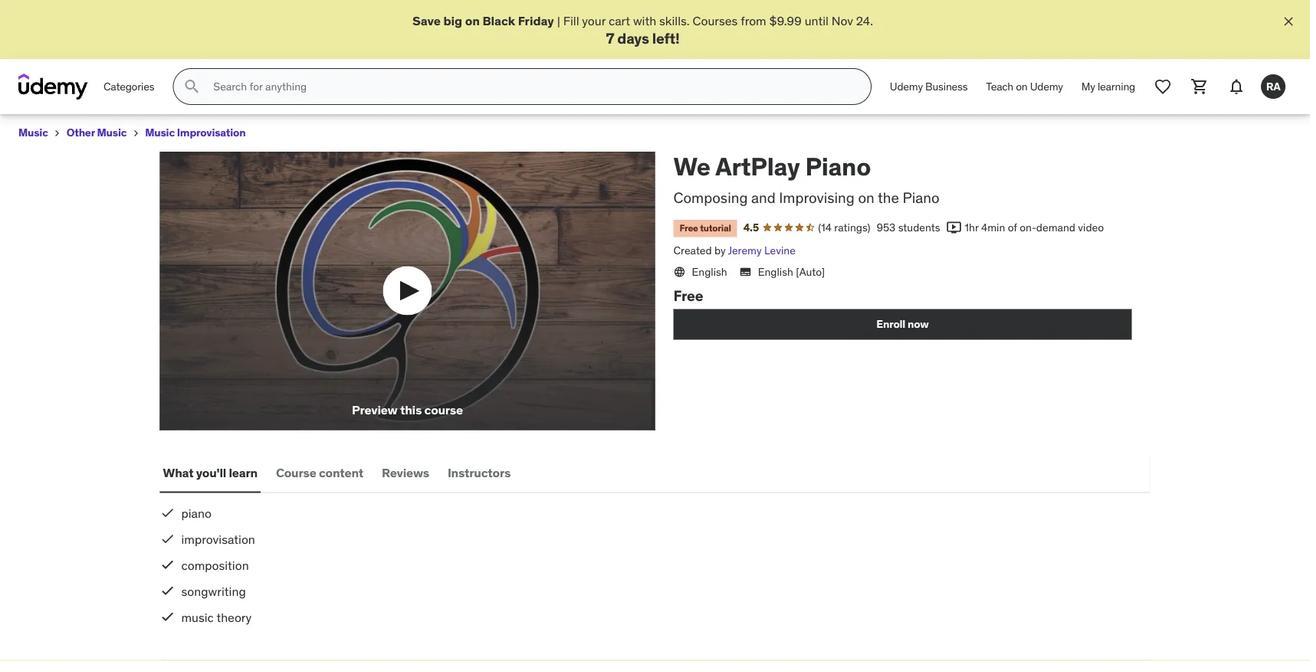 Task type: locate. For each thing, give the bounding box(es) containing it.
free
[[680, 222, 699, 234], [674, 287, 704, 305]]

music
[[18, 126, 48, 140], [97, 126, 127, 140], [145, 126, 175, 140]]

until
[[805, 13, 829, 28]]

submit search image
[[183, 78, 201, 96]]

(14 ratings)
[[819, 221, 871, 234]]

small image
[[160, 506, 175, 521], [160, 532, 175, 547], [160, 558, 175, 573], [160, 584, 175, 599], [160, 610, 175, 625]]

small image left songwriting
[[160, 584, 175, 599]]

improvisation
[[177, 126, 246, 140]]

teach on udemy link
[[977, 68, 1073, 105]]

piano up students
[[903, 188, 940, 207]]

content
[[319, 465, 364, 481]]

free down course language icon at the right top of the page
[[674, 287, 704, 305]]

notifications image
[[1228, 78, 1246, 96]]

preview this course button
[[160, 152, 655, 431]]

0 horizontal spatial on
[[465, 13, 480, 28]]

music for music
[[18, 126, 48, 140]]

by
[[715, 244, 726, 258]]

nov
[[832, 13, 854, 28]]

english
[[692, 265, 728, 279], [758, 265, 794, 279]]

on right big
[[465, 13, 480, 28]]

small image left music
[[160, 610, 175, 625]]

english for english [auto]
[[758, 265, 794, 279]]

music right xsmall icon on the left top of page
[[145, 126, 175, 140]]

improvisation
[[181, 532, 255, 548]]

udemy
[[890, 80, 923, 93], [1031, 80, 1064, 93]]

the
[[878, 188, 900, 207]]

small image left piano
[[160, 506, 175, 521]]

2 english from the left
[[758, 265, 794, 279]]

enroll
[[877, 318, 906, 331]]

4.5
[[744, 221, 759, 234]]

teach
[[987, 80, 1014, 93]]

udemy business
[[890, 80, 968, 93]]

tutorial
[[700, 222, 732, 234]]

left!
[[653, 29, 680, 47]]

small image
[[947, 220, 962, 235]]

now
[[908, 318, 929, 331]]

your
[[582, 13, 606, 28]]

music left xsmall icon on the left top of page
[[97, 126, 127, 140]]

udemy left business
[[890, 80, 923, 93]]

music link
[[18, 124, 48, 143]]

1 horizontal spatial on
[[859, 188, 875, 207]]

1 english from the left
[[692, 265, 728, 279]]

1 horizontal spatial english
[[758, 265, 794, 279]]

7
[[606, 29, 615, 47]]

small image for composition
[[160, 558, 175, 573]]

0 horizontal spatial piano
[[806, 151, 871, 182]]

24.
[[856, 13, 874, 28]]

course
[[276, 465, 316, 481]]

courses
[[693, 13, 738, 28]]

1 music from the left
[[18, 126, 48, 140]]

1 vertical spatial on
[[1016, 80, 1028, 93]]

2 vertical spatial on
[[859, 188, 875, 207]]

1hr
[[965, 221, 979, 234]]

course
[[425, 403, 463, 419]]

students
[[899, 221, 941, 234]]

music for music improvisation
[[145, 126, 175, 140]]

music left xsmall image
[[18, 126, 48, 140]]

categories
[[104, 80, 154, 93]]

1 horizontal spatial udemy
[[1031, 80, 1064, 93]]

0 horizontal spatial udemy
[[890, 80, 923, 93]]

2 horizontal spatial music
[[145, 126, 175, 140]]

small image left composition
[[160, 558, 175, 573]]

2 small image from the top
[[160, 532, 175, 547]]

what
[[163, 465, 194, 481]]

953
[[877, 221, 896, 234]]

0 vertical spatial piano
[[806, 151, 871, 182]]

3 small image from the top
[[160, 558, 175, 573]]

on left the
[[859, 188, 875, 207]]

learn
[[229, 465, 258, 481]]

0 horizontal spatial music
[[18, 126, 48, 140]]

4 small image from the top
[[160, 584, 175, 599]]

piano up improvising
[[806, 151, 871, 182]]

course content button
[[273, 455, 367, 492]]

english down by
[[692, 265, 728, 279]]

free tutorial
[[680, 222, 732, 234]]

0 horizontal spatial english
[[692, 265, 728, 279]]

music improvisation link
[[145, 124, 246, 143]]

small image left improvisation
[[160, 532, 175, 547]]

udemy left my
[[1031, 80, 1064, 93]]

and
[[752, 188, 776, 207]]

skills.
[[660, 13, 690, 28]]

xsmall image
[[130, 127, 142, 140]]

english [auto]
[[758, 265, 825, 279]]

jeremy
[[728, 244, 762, 258]]

with
[[633, 13, 657, 28]]

0 vertical spatial on
[[465, 13, 480, 28]]

1 horizontal spatial piano
[[903, 188, 940, 207]]

business
[[926, 80, 968, 93]]

1 horizontal spatial music
[[97, 126, 127, 140]]

piano
[[806, 151, 871, 182], [903, 188, 940, 207]]

5 small image from the top
[[160, 610, 175, 625]]

1 vertical spatial free
[[674, 287, 704, 305]]

fill
[[564, 13, 579, 28]]

on right teach
[[1016, 80, 1028, 93]]

small image for songwriting
[[160, 584, 175, 599]]

0 vertical spatial free
[[680, 222, 699, 234]]

songwriting
[[181, 584, 246, 600]]

music improvisation
[[145, 126, 246, 140]]

created
[[674, 244, 712, 258]]

udemy image
[[18, 74, 88, 100]]

what you'll learn
[[163, 465, 258, 481]]

2 horizontal spatial on
[[1016, 80, 1028, 93]]

english down levine at top
[[758, 265, 794, 279]]

small image for improvisation
[[160, 532, 175, 547]]

free up created
[[680, 222, 699, 234]]

friday
[[518, 13, 554, 28]]

3 music from the left
[[145, 126, 175, 140]]

1 small image from the top
[[160, 506, 175, 521]]



Task type: describe. For each thing, give the bounding box(es) containing it.
2 music from the left
[[97, 126, 127, 140]]

we
[[674, 151, 711, 182]]

of
[[1008, 221, 1018, 234]]

created by jeremy levine
[[674, 244, 796, 258]]

course language image
[[674, 266, 686, 278]]

ratings)
[[835, 221, 871, 234]]

from
[[741, 13, 767, 28]]

1hr 4min of on-demand video
[[965, 221, 1105, 234]]

video
[[1079, 221, 1105, 234]]

close image
[[1282, 14, 1297, 29]]

enroll now
[[877, 318, 929, 331]]

on-
[[1020, 221, 1037, 234]]

artplay
[[716, 151, 800, 182]]

theory
[[217, 610, 252, 626]]

reviews button
[[379, 455, 433, 492]]

instructors
[[448, 465, 511, 481]]

on inside we artplay piano composing and improvising on the piano
[[859, 188, 875, 207]]

what you'll learn button
[[160, 455, 261, 492]]

other music
[[66, 126, 127, 140]]

preview this course
[[352, 403, 463, 419]]

you'll
[[196, 465, 226, 481]]

reviews
[[382, 465, 430, 481]]

save
[[413, 13, 441, 28]]

instructors button
[[445, 455, 514, 492]]

other music link
[[66, 124, 127, 143]]

4min
[[982, 221, 1006, 234]]

953 students
[[877, 221, 941, 234]]

cart
[[609, 13, 631, 28]]

udemy business link
[[881, 68, 977, 105]]

teach on udemy
[[987, 80, 1064, 93]]

we artplay piano composing and improvising on the piano
[[674, 151, 940, 207]]

black
[[483, 13, 516, 28]]

days
[[618, 29, 649, 47]]

enroll now button
[[674, 310, 1133, 340]]

wishlist image
[[1154, 78, 1173, 96]]

1 vertical spatial piano
[[903, 188, 940, 207]]

my learning
[[1082, 80, 1136, 93]]

$9.99
[[770, 13, 802, 28]]

jeremy levine link
[[728, 244, 796, 258]]

learning
[[1098, 80, 1136, 93]]

small image for piano
[[160, 506, 175, 521]]

ra
[[1267, 80, 1281, 93]]

free for free
[[674, 287, 704, 305]]

composition
[[181, 558, 249, 574]]

other
[[66, 126, 95, 140]]

Search for anything text field
[[210, 74, 853, 100]]

shopping cart with 0 items image
[[1191, 78, 1210, 96]]

big
[[444, 13, 463, 28]]

preview
[[352, 403, 398, 419]]

music theory
[[181, 610, 252, 626]]

piano
[[181, 506, 212, 522]]

2 udemy from the left
[[1031, 80, 1064, 93]]

course content
[[276, 465, 364, 481]]

small image for music theory
[[160, 610, 175, 625]]

[auto]
[[796, 265, 825, 279]]

categories button
[[94, 68, 164, 105]]

improvising
[[780, 188, 855, 207]]

this
[[400, 403, 422, 419]]

english for english
[[692, 265, 728, 279]]

closed captions image
[[740, 266, 752, 278]]

free for free tutorial
[[680, 222, 699, 234]]

(14
[[819, 221, 832, 234]]

levine
[[765, 244, 796, 258]]

|
[[557, 13, 561, 28]]

my
[[1082, 80, 1096, 93]]

on inside save big on black friday | fill your cart with skills. courses from $9.99 until nov 24. 7 days left!
[[465, 13, 480, 28]]

save big on black friday | fill your cart with skills. courses from $9.99 until nov 24. 7 days left!
[[413, 13, 874, 47]]

1 udemy from the left
[[890, 80, 923, 93]]

my learning link
[[1073, 68, 1145, 105]]

music
[[181, 610, 214, 626]]

xsmall image
[[51, 127, 63, 140]]

demand
[[1037, 221, 1076, 234]]

ra link
[[1256, 68, 1292, 105]]

composing
[[674, 188, 748, 207]]



Task type: vqa. For each thing, say whether or not it's contained in the screenshot.
View to the right
no



